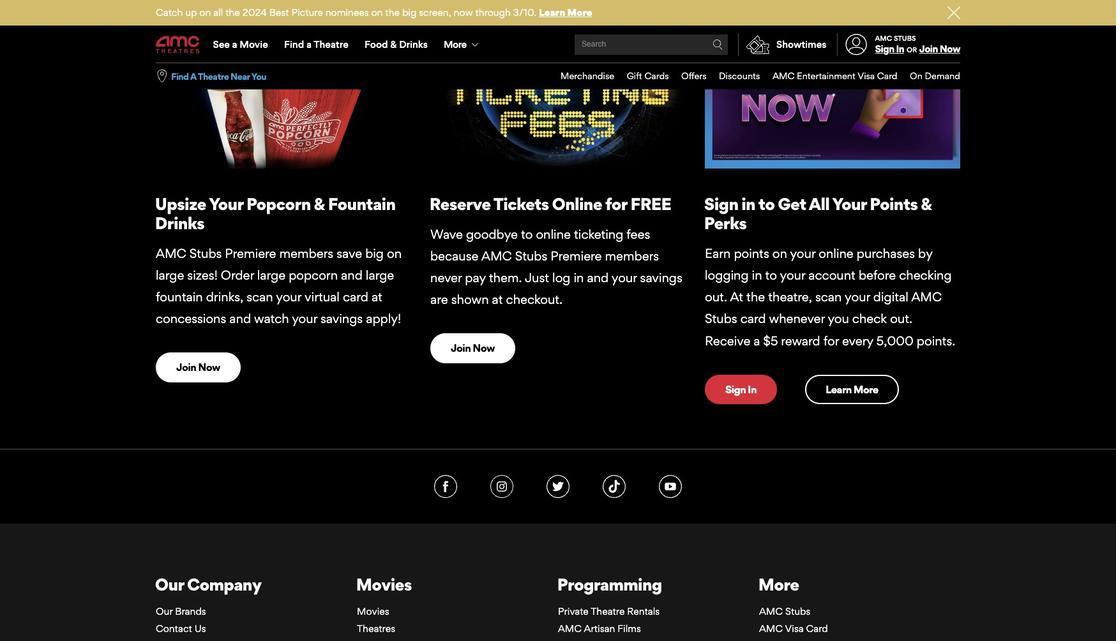 Task type: describe. For each thing, give the bounding box(es) containing it.
to inside earn points on your online purchases by logging in to your account before checking out. at the theatre, scan your digital amc stubs card whenever you check out. receive a $5 reward for every 5,000 points.
[[765, 268, 777, 283]]

scan awareness image
[[705, 0, 960, 168]]

gift cards
[[627, 70, 669, 81]]

never
[[430, 270, 462, 285]]

now inside amc stubs sign in or join now
[[940, 43, 960, 55]]

amc inside wave goodbye to online ticketing fees because amc stubs premiere members never pay them. just log in and your savings are shown at checkout.
[[481, 248, 512, 264]]

fountain
[[328, 193, 396, 214]]

amc facebook image
[[434, 475, 457, 498]]

and inside wave goodbye to online ticketing fees because amc stubs premiere members never pay them. just log in and your savings are shown at checkout.
[[587, 270, 609, 285]]

1 horizontal spatial the
[[385, 6, 400, 19]]

concessions
[[156, 311, 226, 326]]

3/10.
[[513, 6, 536, 19]]

best
[[269, 6, 289, 19]]

log
[[552, 270, 571, 285]]

theatres link
[[357, 623, 395, 635]]

stubs for amc stubs premiere members save big on large sizes! order large popcorn and large fountain drinks, scan your virtual card at concessions and watch your savings apply!
[[189, 246, 222, 261]]

0 horizontal spatial out.
[[705, 289, 727, 305]]

showtimes image
[[739, 33, 777, 56]]

a for movie
[[232, 38, 237, 50]]

reserve
[[430, 193, 491, 214]]

amc inside amc stubs sign in or join now
[[875, 34, 892, 43]]

footer containing our company
[[0, 449, 1116, 641]]

amc facebook image
[[434, 475, 457, 498]]

our for our company
[[155, 574, 184, 595]]

1 horizontal spatial learn
[[826, 383, 852, 396]]

join now for reserve tickets online for free
[[451, 342, 495, 355]]

in inside wave goodbye to online ticketing fees because amc stubs premiere members never pay them. just log in and your savings are shown at checkout.
[[574, 270, 584, 285]]

a inside earn points on your online purchases by logging in to your account before checking out. at the theatre, scan your digital amc stubs card whenever you check out. receive a $5 reward for every 5,000 points.
[[754, 333, 760, 348]]

amc inside amc entertainment visa card link
[[773, 70, 795, 81]]

amc stubs premiere members save big on large sizes! order large popcorn and large fountain drinks, scan your virtual card at concessions and watch your savings apply!
[[156, 246, 402, 326]]

amc inside amc stubs premiere members save big on large sizes! order large popcorn and large fountain drinks, scan your virtual card at concessions and watch your savings apply!
[[156, 246, 186, 261]]

now for upsize your popcorn & fountain drinks
[[198, 361, 220, 374]]

offers link
[[669, 63, 707, 89]]

sign in to get all your points & perks
[[704, 193, 932, 233]]

menu containing merchandise
[[548, 63, 960, 89]]

theatre,
[[768, 289, 812, 305]]

all
[[213, 6, 223, 19]]

amc inside earn points on your online purchases by logging in to your account before checking out. at the theatre, scan your digital amc stubs card whenever you check out. receive a $5 reward for every 5,000 points.
[[912, 289, 942, 305]]

drinks inside menu
[[399, 38, 428, 50]]

receive
[[705, 333, 751, 348]]

logging
[[705, 268, 749, 283]]

online
[[552, 193, 602, 214]]

sizes!
[[187, 267, 218, 283]]

contact
[[156, 623, 192, 635]]

amc inside private theatre rentals amc artisan films
[[558, 623, 582, 635]]

free
[[631, 193, 671, 214]]

tickets
[[493, 193, 549, 214]]

more up the amc stubs link at the bottom right of the page
[[759, 574, 799, 595]]

order
[[221, 267, 254, 283]]

members inside amc stubs premiere members save big on large sizes! order large popcorn and large fountain drinks, scan your virtual card at concessions and watch your savings apply!
[[279, 246, 333, 261]]

you
[[828, 311, 849, 327]]

earn
[[705, 246, 731, 261]]

private
[[558, 606, 589, 618]]

amc stubs sign in or join now
[[875, 34, 960, 55]]

goodbye
[[466, 226, 518, 242]]

at
[[730, 289, 743, 305]]

gift
[[627, 70, 642, 81]]

food & drinks
[[365, 38, 428, 50]]

food & drinks link
[[357, 27, 436, 63]]

rentals
[[627, 606, 660, 618]]

members inside wave goodbye to online ticketing fees because amc stubs premiere members never pay them. just log in and your savings are shown at checkout.
[[605, 248, 659, 264]]

fees
[[627, 226, 650, 242]]

online inside earn points on your online purchases by logging in to your account before checking out. at the theatre, scan your digital amc stubs card whenever you check out. receive a $5 reward for every 5,000 points.
[[819, 246, 854, 261]]

drinks inside upsize your popcorn & fountain drinks
[[155, 212, 204, 233]]

visa inside amc stubs amc visa card
[[785, 623, 804, 635]]

on left all on the top left of page
[[199, 6, 211, 19]]

0 vertical spatial learn more link
[[539, 6, 592, 19]]

sign for sign in to get all your points & perks
[[704, 193, 738, 214]]

movies link
[[357, 606, 389, 618]]

shown
[[451, 292, 489, 307]]

on demand link
[[898, 63, 960, 89]]

your inside wave goodbye to online ticketing fees because amc stubs premiere members never pay them. just log in and your savings are shown at checkout.
[[612, 270, 637, 285]]

3 large from the left
[[366, 267, 394, 283]]

on
[[910, 70, 923, 81]]

pay
[[465, 270, 486, 285]]

your up watch
[[276, 289, 301, 305]]

movies for movies theatres
[[357, 606, 389, 618]]

sign in button
[[875, 43, 904, 55]]

theatre inside private theatre rentals amc artisan films
[[591, 606, 625, 618]]

2024
[[243, 6, 267, 19]]

sign inside amc stubs sign in or join now
[[875, 43, 894, 55]]

& inside sign in to get all your points & perks
[[921, 193, 932, 214]]

0 vertical spatial learn
[[539, 6, 565, 19]]

us
[[195, 623, 206, 635]]

reserve tickets online for free
[[430, 193, 671, 214]]

on right nominees
[[371, 6, 383, 19]]

screen,
[[419, 6, 451, 19]]

check
[[852, 311, 887, 327]]

online inside wave goodbye to online ticketing fees because amc stubs premiere members never pay them. just log in and your savings are shown at checkout.
[[536, 226, 571, 242]]

checking
[[899, 268, 952, 283]]

showtimes
[[777, 38, 827, 50]]

through
[[475, 6, 511, 19]]

savings inside wave goodbye to online ticketing fees because amc stubs premiere members never pay them. just log in and your savings are shown at checkout.
[[640, 270, 683, 285]]

at inside wave goodbye to online ticketing fees because amc stubs premiere members never pay them. just log in and your savings are shown at checkout.
[[492, 292, 503, 307]]

purchases
[[857, 246, 915, 261]]

premiere inside wave goodbye to online ticketing fees because amc stubs premiere members never pay them. just log in and your savings are shown at checkout.
[[551, 248, 602, 264]]

movie
[[240, 38, 268, 50]]

to for get
[[759, 193, 775, 214]]

amc youtube image
[[659, 475, 682, 498]]

find for find a theatre
[[284, 38, 304, 50]]

in inside sign in to get all your points & perks
[[742, 193, 755, 214]]

scan inside earn points on your online purchases by logging in to your account before checking out. at the theatre, scan your digital amc stubs card whenever you check out. receive a $5 reward for every 5,000 points.
[[815, 289, 842, 305]]

big inside amc stubs premiere members save big on large sizes! order large popcorn and large fountain drinks, scan your virtual card at concessions and watch your savings apply!
[[365, 246, 384, 261]]

card inside amc stubs amc visa card
[[806, 623, 828, 635]]

brands
[[175, 606, 206, 618]]

your up theatre,
[[780, 268, 805, 283]]

for inside earn points on your online purchases by logging in to your account before checking out. at the theatre, scan your digital amc stubs card whenever you check out. receive a $5 reward for every 5,000 points.
[[824, 333, 839, 348]]

nominees
[[326, 6, 369, 19]]

0 horizontal spatial and
[[229, 311, 251, 326]]

amc stubs amc visa card
[[759, 606, 828, 635]]

stubs inside earn points on your online purchases by logging in to your account before checking out. at the theatre, scan your digital amc stubs card whenever you check out. receive a $5 reward for every 5,000 points.
[[705, 311, 737, 327]]

find a theatre
[[284, 38, 349, 50]]

0 horizontal spatial the
[[226, 6, 240, 19]]

virtual
[[305, 289, 340, 305]]

earn points on your online purchases by logging in to your account before checking out. at the theatre, scan your digital amc stubs card whenever you check out. receive a $5 reward for every 5,000 points.
[[705, 246, 956, 348]]

more button
[[436, 27, 489, 63]]

demand
[[925, 70, 960, 81]]

wave
[[430, 226, 463, 242]]

merchandise
[[561, 70, 614, 81]]

watch
[[254, 311, 289, 326]]

1 horizontal spatial out.
[[890, 311, 913, 327]]

our brands contact us
[[156, 606, 206, 635]]

near
[[231, 71, 250, 82]]

the inside earn points on your online purchases by logging in to your account before checking out. at the theatre, scan your digital amc stubs card whenever you check out. receive a $5 reward for every 5,000 points.
[[747, 289, 765, 305]]

on demand
[[910, 70, 960, 81]]

sign for sign in
[[725, 383, 746, 396]]

whenever
[[769, 311, 825, 327]]

ticketing
[[574, 226, 623, 242]]

1 horizontal spatial and
[[341, 267, 363, 283]]

private theatre rentals link
[[558, 606, 660, 618]]

company
[[187, 574, 261, 595]]

amc visa card link
[[759, 623, 828, 635]]

digital
[[873, 289, 909, 305]]



Task type: locate. For each thing, give the bounding box(es) containing it.
0 horizontal spatial learn more link
[[539, 6, 592, 19]]

1 horizontal spatial card
[[877, 70, 898, 81]]

theatre for a
[[314, 38, 349, 50]]

join now down 'shown'
[[451, 342, 495, 355]]

2 vertical spatial now
[[198, 361, 220, 374]]

more right 3/10.
[[567, 6, 592, 19]]

find left "a"
[[171, 71, 189, 82]]

0 horizontal spatial members
[[279, 246, 333, 261]]

2 vertical spatial join
[[176, 361, 196, 374]]

on inside amc stubs premiere members save big on large sizes! order large popcorn and large fountain drinks, scan your virtual card at concessions and watch your savings apply!
[[387, 246, 402, 261]]

join down 'shown'
[[451, 342, 471, 355]]

1 vertical spatial in
[[748, 383, 757, 396]]

your inside sign in to get all your points & perks
[[832, 193, 867, 214]]

card inside amc entertainment visa card link
[[877, 70, 898, 81]]

menu
[[156, 27, 960, 63], [548, 63, 960, 89]]

1 vertical spatial out.
[[890, 311, 913, 327]]

the right all on the top left of page
[[226, 6, 240, 19]]

visa down the user profile image
[[858, 70, 875, 81]]

for down you
[[824, 333, 839, 348]]

movies for movies
[[356, 574, 412, 595]]

menu up 'merchandise' link
[[156, 27, 960, 63]]

apply!
[[366, 311, 401, 326]]

get
[[778, 193, 806, 214]]

1 vertical spatial find
[[171, 71, 189, 82]]

0 vertical spatial menu
[[156, 27, 960, 63]]

in down 'receive'
[[748, 383, 757, 396]]

stubs for amc stubs amc visa card
[[785, 606, 811, 618]]

0 horizontal spatial join now link
[[156, 353, 241, 382]]

stubs up 'receive'
[[705, 311, 737, 327]]

find a theatre link
[[276, 27, 357, 63]]

in left get
[[742, 193, 755, 214]]

join now link down 'shown'
[[430, 334, 515, 363]]

cookie consent banner dialog
[[0, 607, 1116, 641]]

entertainment
[[797, 70, 856, 81]]

up
[[185, 6, 197, 19]]

now for reserve tickets online for free
[[473, 342, 495, 355]]

2 vertical spatial sign
[[725, 383, 746, 396]]

2 horizontal spatial the
[[747, 289, 765, 305]]

scan inside amc stubs premiere members save big on large sizes! order large popcorn and large fountain drinks, scan your virtual card at concessions and watch your savings apply!
[[247, 289, 273, 305]]

2 horizontal spatial &
[[921, 193, 932, 214]]

amc stubs link
[[759, 606, 811, 618]]

0 vertical spatial savings
[[640, 270, 683, 285]]

1 vertical spatial learn
[[826, 383, 852, 396]]

2 horizontal spatial now
[[940, 43, 960, 55]]

to for online
[[521, 226, 533, 242]]

join now link for reserve tickets online for free
[[430, 334, 515, 363]]

wave goodbye to online ticketing fees because amc stubs premiere members never pay them. just log in and your savings are shown at checkout.
[[430, 226, 683, 307]]

catch up on all the 2024 best picture nominees on the big screen, now through 3/10. learn more
[[156, 6, 592, 19]]

picture
[[292, 6, 323, 19]]

savings down the virtual at the left top
[[321, 311, 363, 326]]

1 horizontal spatial find
[[284, 38, 304, 50]]

1 horizontal spatial a
[[306, 38, 312, 50]]

1 horizontal spatial your
[[832, 193, 867, 214]]

amc entertainment visa card
[[773, 70, 898, 81]]

& right 'food'
[[390, 38, 397, 50]]

the right at
[[747, 289, 765, 305]]

out. up 5,000
[[890, 311, 913, 327]]

our inside our brands contact us
[[156, 606, 173, 618]]

1 horizontal spatial drinks
[[399, 38, 428, 50]]

card down the amc stubs link at the bottom right of the page
[[806, 623, 828, 635]]

and right log
[[587, 270, 609, 285]]

0 horizontal spatial for
[[605, 193, 627, 214]]

drinks,
[[206, 289, 243, 305]]

1 vertical spatial join now
[[176, 361, 220, 374]]

0 vertical spatial out.
[[705, 289, 727, 305]]

amc down the amc stubs link at the bottom right of the page
[[759, 623, 783, 635]]

and down save
[[341, 267, 363, 283]]

you
[[251, 71, 266, 82]]

0 horizontal spatial join now
[[176, 361, 220, 374]]

to down tickets at top left
[[521, 226, 533, 242]]

sign in
[[725, 383, 757, 396]]

big right save
[[365, 246, 384, 261]]

0 horizontal spatial theatre
[[198, 71, 229, 82]]

amc instagram image
[[490, 475, 513, 498]]

join right or
[[919, 43, 938, 55]]

find a theatre near you button
[[171, 70, 266, 82]]

1 vertical spatial learn more link
[[806, 375, 899, 404]]

the up food & drinks
[[385, 6, 400, 19]]

0 horizontal spatial big
[[365, 246, 384, 261]]

1 vertical spatial sign
[[704, 193, 738, 214]]

artisan
[[584, 623, 615, 635]]

theatre up "artisan"
[[591, 606, 625, 618]]

join inside amc stubs sign in or join now
[[919, 43, 938, 55]]

stubs up just
[[515, 248, 547, 264]]

2 horizontal spatial and
[[587, 270, 609, 285]]

1 vertical spatial card
[[806, 623, 828, 635]]

1 horizontal spatial large
[[257, 267, 286, 283]]

card
[[343, 289, 368, 305], [741, 311, 766, 327]]

stubs inside amc stubs amc visa card
[[785, 606, 811, 618]]

by
[[918, 246, 933, 261]]

amc up amc visa card link
[[759, 606, 783, 618]]

to inside wave goodbye to online ticketing fees because amc stubs premiere members never pay them. just log in and your savings are shown at checkout.
[[521, 226, 533, 242]]

1 horizontal spatial in
[[896, 43, 904, 55]]

now
[[454, 6, 473, 19]]

join down the concessions
[[176, 361, 196, 374]]

large right order
[[257, 267, 286, 283]]

0 vertical spatial join
[[919, 43, 938, 55]]

search the AMC website text field
[[580, 40, 713, 49]]

1 vertical spatial visa
[[785, 623, 804, 635]]

user profile image
[[838, 34, 874, 55]]

on right save
[[387, 246, 402, 261]]

0 horizontal spatial in
[[748, 383, 757, 396]]

in right log
[[574, 270, 584, 285]]

movies theatres
[[357, 606, 395, 635]]

large up the fountain on the top of the page
[[156, 267, 184, 283]]

find inside find a theatre link
[[284, 38, 304, 50]]

learn more link right 3/10.
[[539, 6, 592, 19]]

learn down every
[[826, 383, 852, 396]]

reward
[[781, 333, 820, 348]]

card right the virtual at the left top
[[343, 289, 368, 305]]

on inside earn points on your online purchases by logging in to your account before checking out. at the theatre, scan your digital amc stubs card whenever you check out. receive a $5 reward for every 5,000 points.
[[773, 246, 787, 261]]

premiere
[[225, 246, 276, 261], [551, 248, 602, 264]]

at inside amc stubs premiere members save big on large sizes! order large popcorn and large fountain drinks, scan your virtual card at concessions and watch your savings apply!
[[372, 289, 382, 305]]

theatre for a
[[198, 71, 229, 82]]

our up the our brands link
[[155, 574, 184, 595]]

our up contact
[[156, 606, 173, 618]]

more
[[567, 6, 592, 19], [444, 38, 466, 50], [854, 383, 878, 396], [759, 574, 799, 595]]

1 vertical spatial now
[[473, 342, 495, 355]]

find down the picture
[[284, 38, 304, 50]]

0 vertical spatial card
[[343, 289, 368, 305]]

premiere up log
[[551, 248, 602, 264]]

1 vertical spatial for
[[824, 333, 839, 348]]

and down drinks,
[[229, 311, 251, 326]]

learn more
[[826, 383, 878, 396]]

amc artisan films link
[[558, 623, 641, 635]]

stubs for amc stubs sign in or join now
[[894, 34, 916, 43]]

on
[[199, 6, 211, 19], [371, 6, 383, 19], [387, 246, 402, 261], [773, 246, 787, 261]]

your
[[790, 246, 816, 261], [780, 268, 805, 283], [612, 270, 637, 285], [276, 289, 301, 305], [845, 289, 870, 305], [292, 311, 317, 326]]

amc twitter image
[[547, 475, 570, 498], [547, 475, 570, 498]]

0 horizontal spatial a
[[232, 38, 237, 50]]

on right points
[[773, 246, 787, 261]]

points
[[870, 193, 918, 214]]

1 horizontal spatial card
[[741, 311, 766, 327]]

card
[[877, 70, 898, 81], [806, 623, 828, 635]]

0 vertical spatial to
[[759, 193, 775, 214]]

your up check
[[845, 289, 870, 305]]

0 vertical spatial visa
[[858, 70, 875, 81]]

amc down goodbye
[[481, 248, 512, 264]]

stubs inside wave goodbye to online ticketing fees because amc stubs premiere members never pay them. just log in and your savings are shown at checkout.
[[515, 248, 547, 264]]

at up apply!
[[372, 289, 382, 305]]

0 vertical spatial join now
[[451, 342, 495, 355]]

for left free
[[605, 193, 627, 214]]

amc tiktok image
[[603, 475, 626, 498], [603, 475, 626, 498]]

drinks
[[399, 38, 428, 50], [155, 212, 204, 233]]

0 horizontal spatial card
[[343, 289, 368, 305]]

stubs inside amc stubs sign in or join now
[[894, 34, 916, 43]]

1 vertical spatial theatre
[[198, 71, 229, 82]]

points.
[[917, 333, 956, 348]]

1 horizontal spatial now
[[473, 342, 495, 355]]

0 vertical spatial our
[[155, 574, 184, 595]]

sign in or join amc stubs element
[[837, 27, 960, 63]]

menu containing more
[[156, 27, 960, 63]]

1 horizontal spatial scan
[[815, 289, 842, 305]]

because
[[430, 248, 479, 264]]

perks
[[704, 213, 747, 233]]

2 your from the left
[[832, 193, 867, 214]]

savings down fees
[[640, 270, 683, 285]]

1 horizontal spatial savings
[[640, 270, 683, 285]]

in inside amc stubs sign in or join now
[[896, 43, 904, 55]]

members up popcorn
[[279, 246, 333, 261]]

theatre inside find a theatre link
[[314, 38, 349, 50]]

find inside find a theatre near you button
[[171, 71, 189, 82]]

card inside amc stubs premiere members save big on large sizes! order large popcorn and large fountain drinks, scan your virtual card at concessions and watch your savings apply!
[[343, 289, 368, 305]]

stubs inside amc stubs premiere members save big on large sizes! order large popcorn and large fountain drinks, scan your virtual card at concessions and watch your savings apply!
[[189, 246, 222, 261]]

1 vertical spatial movies
[[357, 606, 389, 618]]

0 horizontal spatial at
[[372, 289, 382, 305]]

sign in link
[[705, 375, 777, 404]]

amc down the showtimes link
[[773, 70, 795, 81]]

upsize your popcorn & fountain drinks
[[155, 193, 396, 233]]

to left get
[[759, 193, 775, 214]]

& right popcorn
[[314, 193, 325, 214]]

1 horizontal spatial premiere
[[551, 248, 602, 264]]

join for reserve tickets online for free
[[451, 342, 471, 355]]

see a movie link
[[205, 27, 276, 63]]

upsize
[[155, 193, 206, 214]]

amc down private
[[558, 623, 582, 635]]

footer
[[0, 449, 1116, 641]]

1 vertical spatial big
[[365, 246, 384, 261]]

1 horizontal spatial &
[[390, 38, 397, 50]]

0 horizontal spatial premiere
[[225, 246, 276, 261]]

a right see
[[232, 38, 237, 50]]

food
[[365, 38, 388, 50]]

1 horizontal spatial join now link
[[430, 334, 515, 363]]

scan up watch
[[247, 289, 273, 305]]

programming
[[557, 574, 662, 595]]

your up 'account'
[[790, 246, 816, 261]]

now down the concessions
[[198, 361, 220, 374]]

out.
[[705, 289, 727, 305], [890, 311, 913, 327]]

offers
[[681, 70, 707, 81]]

1 vertical spatial card
[[741, 311, 766, 327]]

see
[[213, 38, 230, 50]]

1 your from the left
[[209, 193, 243, 214]]

0 horizontal spatial visa
[[785, 623, 804, 635]]

members
[[279, 246, 333, 261], [605, 248, 659, 264]]

0 vertical spatial theatre
[[314, 38, 349, 50]]

1 horizontal spatial join
[[451, 342, 471, 355]]

before
[[859, 268, 896, 283]]

join now link
[[430, 334, 515, 363], [156, 353, 241, 382]]

popcorn
[[289, 267, 338, 283]]

1 horizontal spatial big
[[402, 6, 417, 19]]

fountain
[[156, 289, 203, 305]]

and
[[341, 267, 363, 283], [587, 270, 609, 285], [229, 311, 251, 326]]

movies
[[356, 574, 412, 595], [357, 606, 389, 618]]

big left screen,
[[402, 6, 417, 19]]

our for our brands contact us
[[156, 606, 173, 618]]

0 horizontal spatial learn
[[539, 6, 565, 19]]

amc logo image
[[156, 36, 201, 53], [156, 36, 201, 53]]

a
[[190, 71, 196, 82]]

join now link for upsize your popcorn & fountain drinks
[[156, 353, 241, 382]]

theatre right "a"
[[198, 71, 229, 82]]

your down the virtual at the left top
[[292, 311, 317, 326]]

$5
[[764, 333, 778, 348]]

stubs up sizes! on the left top of page
[[189, 246, 222, 261]]

account
[[809, 268, 856, 283]]

amc youtube image
[[659, 475, 682, 498]]

your right all
[[832, 193, 867, 214]]

amc up the fountain on the top of the page
[[156, 246, 186, 261]]

amc
[[875, 34, 892, 43], [773, 70, 795, 81], [156, 246, 186, 261], [481, 248, 512, 264], [912, 289, 942, 305], [759, 606, 783, 618], [558, 623, 582, 635], [759, 623, 783, 635]]

& right points
[[921, 193, 932, 214]]

card inside earn points on your online purchases by logging in to your account before checking out. at the theatre, scan your digital amc stubs card whenever you check out. receive a $5 reward for every 5,000 points.
[[741, 311, 766, 327]]

our brands link
[[156, 606, 206, 618]]

0 horizontal spatial savings
[[321, 311, 363, 326]]

private theatre rentals amc artisan films
[[558, 606, 660, 635]]

0 vertical spatial sign
[[875, 43, 894, 55]]

amc down checking
[[912, 289, 942, 305]]

learn more link down every
[[806, 375, 899, 404]]

0 horizontal spatial drinks
[[155, 212, 204, 233]]

2 vertical spatial to
[[765, 268, 777, 283]]

movies up "theatres" link
[[357, 606, 389, 618]]

sign down 'receive'
[[725, 383, 746, 396]]

menu down showtimes image
[[548, 63, 960, 89]]

0 vertical spatial now
[[940, 43, 960, 55]]

stubs
[[894, 34, 916, 43], [189, 246, 222, 261], [515, 248, 547, 264], [705, 311, 737, 327], [785, 606, 811, 618]]

submit search icon image
[[713, 40, 723, 50]]

2 horizontal spatial join
[[919, 43, 938, 55]]

savings inside amc stubs premiere members save big on large sizes! order large popcorn and large fountain drinks, scan your virtual card at concessions and watch your savings apply!
[[321, 311, 363, 326]]

sign inside sign in to get all your points & perks
[[704, 193, 738, 214]]

them.
[[489, 270, 522, 285]]

more inside more "button"
[[444, 38, 466, 50]]

in inside earn points on your online purchases by logging in to your account before checking out. at the theatre, scan your digital amc stubs card whenever you check out. receive a $5 reward for every 5,000 points.
[[752, 268, 762, 283]]

find for find a theatre near you
[[171, 71, 189, 82]]

at down them.
[[492, 292, 503, 307]]

0 horizontal spatial card
[[806, 623, 828, 635]]

1 horizontal spatial visa
[[858, 70, 875, 81]]

in
[[896, 43, 904, 55], [748, 383, 757, 396]]

0 vertical spatial movies
[[356, 574, 412, 595]]

2 large from the left
[[257, 267, 286, 283]]

our company
[[155, 574, 261, 595]]

theatre inside find a theatre near you button
[[198, 71, 229, 82]]

big
[[402, 6, 417, 19], [365, 246, 384, 261]]

to
[[759, 193, 775, 214], [521, 226, 533, 242], [765, 268, 777, 283]]

see a movie
[[213, 38, 268, 50]]

& inside upsize your popcorn & fountain drinks
[[314, 193, 325, 214]]

merchandise link
[[548, 63, 614, 89]]

1 vertical spatial savings
[[321, 311, 363, 326]]

1 vertical spatial online
[[819, 246, 854, 261]]

1 horizontal spatial online
[[819, 246, 854, 261]]

checkout.
[[506, 292, 563, 307]]

now down 'shown'
[[473, 342, 495, 355]]

stubs up or
[[894, 34, 916, 43]]

1 horizontal spatial theatre
[[314, 38, 349, 50]]

your inside upsize your popcorn & fountain drinks
[[209, 193, 243, 214]]

learn more link
[[539, 6, 592, 19], [806, 375, 899, 404]]

free large popcorn refill image
[[156, 0, 411, 168]]

more down every
[[854, 383, 878, 396]]

premiere inside amc stubs premiere members save big on large sizes! order large popcorn and large fountain drinks, scan your virtual card at concessions and watch your savings apply!
[[225, 246, 276, 261]]

0 horizontal spatial large
[[156, 267, 184, 283]]

1 horizontal spatial at
[[492, 292, 503, 307]]

join now for upsize your popcorn & fountain drinks
[[176, 361, 220, 374]]

to inside sign in to get all your points & perks
[[759, 193, 775, 214]]

card down sign in button
[[877, 70, 898, 81]]

1 horizontal spatial for
[[824, 333, 839, 348]]

in inside sign in link
[[748, 383, 757, 396]]

2 horizontal spatial theatre
[[591, 606, 625, 618]]

your
[[209, 193, 243, 214], [832, 193, 867, 214]]

theatre down nominees
[[314, 38, 349, 50]]

sign left or
[[875, 43, 894, 55]]

movies inside 'movies theatres'
[[357, 606, 389, 618]]

1 vertical spatial join
[[451, 342, 471, 355]]

0 horizontal spatial find
[[171, 71, 189, 82]]

premiere up order
[[225, 246, 276, 261]]

visa down the amc stubs link at the bottom right of the page
[[785, 623, 804, 635]]

stubs up amc visa card link
[[785, 606, 811, 618]]

find a theatre near you
[[171, 71, 266, 82]]

to up theatre,
[[765, 268, 777, 283]]

join for upsize your popcorn & fountain drinks
[[176, 361, 196, 374]]

online
[[536, 226, 571, 242], [819, 246, 854, 261]]

more down now
[[444, 38, 466, 50]]

join now link down the concessions
[[156, 353, 241, 382]]

online up 'account'
[[819, 246, 854, 261]]

drinks right 'food'
[[399, 38, 428, 50]]

1 vertical spatial menu
[[548, 63, 960, 89]]

save
[[337, 246, 362, 261]]

0 vertical spatial for
[[605, 193, 627, 214]]

members down fees
[[605, 248, 659, 264]]

your right upsize
[[209, 193, 243, 214]]

join now button
[[919, 43, 960, 55]]

1 horizontal spatial learn more link
[[806, 375, 899, 404]]

1 large from the left
[[156, 267, 184, 283]]

a for theatre
[[306, 38, 312, 50]]

movies up movies link
[[356, 574, 412, 595]]

scan down 'account'
[[815, 289, 842, 305]]

0 vertical spatial card
[[877, 70, 898, 81]]

drinks up sizes! on the left top of page
[[155, 212, 204, 233]]

films
[[618, 623, 641, 635]]

learn right 3/10.
[[539, 6, 565, 19]]

2 vertical spatial theatre
[[591, 606, 625, 618]]

amc entertainment visa card link
[[760, 63, 898, 89]]

in down points
[[752, 268, 762, 283]]

1 horizontal spatial members
[[605, 248, 659, 264]]

waived ticketing fees image
[[430, 0, 686, 168]]

in left or
[[896, 43, 904, 55]]

contact us link
[[156, 623, 206, 635]]

1 vertical spatial drinks
[[155, 212, 204, 233]]

a down the picture
[[306, 38, 312, 50]]

0 vertical spatial big
[[402, 6, 417, 19]]

your down fees
[[612, 270, 637, 285]]

0 vertical spatial find
[[284, 38, 304, 50]]

the
[[226, 6, 240, 19], [385, 6, 400, 19], [747, 289, 765, 305]]

catch
[[156, 6, 183, 19]]

0 horizontal spatial scan
[[247, 289, 273, 305]]

amc instagram image
[[490, 475, 513, 498]]

2 horizontal spatial large
[[366, 267, 394, 283]]

0 horizontal spatial join
[[176, 361, 196, 374]]

sign up earn
[[704, 193, 738, 214]]

large up apply!
[[366, 267, 394, 283]]

out. left at
[[705, 289, 727, 305]]

5,000
[[877, 333, 914, 348]]



Task type: vqa. For each thing, say whether or not it's contained in the screenshot.
the rightmost the |
no



